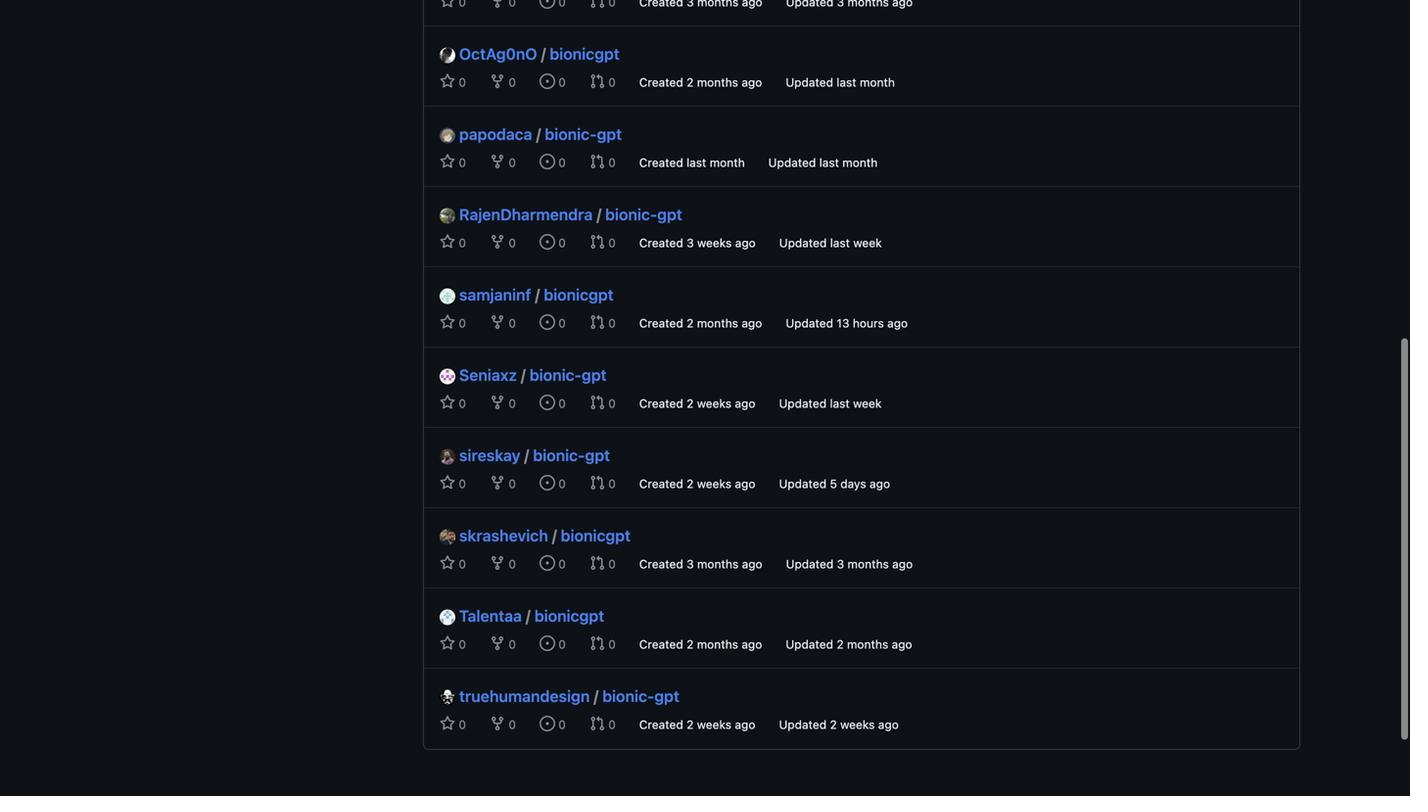 Task type: locate. For each thing, give the bounding box(es) containing it.
2 star image from the top
[[440, 73, 455, 89]]

7 repo forked image from the top
[[490, 475, 505, 491]]

gpt
[[597, 125, 622, 144], [657, 205, 683, 224], [582, 366, 607, 384], [585, 446, 610, 465], [655, 687, 680, 706]]

2 for octag0no
[[687, 75, 694, 89]]

repo forked image for skrashevich
[[490, 555, 505, 571]]

@talentaa image
[[440, 610, 455, 625]]

3 star image from the top
[[440, 154, 455, 169]]

repo forked image down rajendharmendra link
[[490, 234, 505, 250]]

bionicgpt link right skrashevich
[[561, 527, 631, 545]]

issue opened image for rajendharmendra
[[540, 234, 555, 250]]

0 for repo forked image for rajendharmendra
[[505, 236, 516, 250]]

3 git pull request image from the top
[[589, 555, 605, 571]]

star image for sireskay
[[440, 475, 455, 491]]

2 updated last week from the top
[[779, 397, 882, 410]]

0 vertical spatial created 2 months ago
[[639, 75, 762, 89]]

repo forked image down skrashevich link
[[490, 555, 505, 571]]

created for octag0no
[[639, 75, 683, 89]]

star image down @skrashevich image
[[440, 555, 455, 571]]

updated last week up 5
[[779, 397, 882, 410]]

star image for skrashevich
[[440, 555, 455, 571]]

git pull request image for / bionic-gpt
[[589, 395, 605, 410]]

2 git pull request image from the top
[[589, 154, 605, 169]]

updated last week up 13
[[779, 236, 882, 250]]

star image down the '@octag0no' icon on the top left of page
[[440, 73, 455, 89]]

issue opened image for octag0no
[[540, 73, 555, 89]]

sireskay link
[[440, 444, 521, 467]]

1 created from the top
[[639, 75, 683, 89]]

2 for truehumandesign
[[687, 718, 694, 732]]

repo forked image down truehumandesign link
[[490, 716, 505, 732]]

weeks
[[697, 236, 732, 250], [697, 397, 732, 410], [697, 477, 732, 491], [697, 718, 732, 732], [841, 718, 875, 732]]

0 for git pull request image related to papodaca
[[605, 156, 616, 169]]

0 for seniaxz's repo forked image
[[505, 397, 516, 410]]

hours
[[853, 316, 884, 330]]

star image for papodaca
[[440, 154, 455, 169]]

repo forked image for papodaca
[[490, 154, 505, 169]]

8 created from the top
[[639, 638, 683, 651]]

weeks for rajendharmendra
[[697, 236, 732, 250]]

2 created 2 weeks ago from the top
[[639, 477, 756, 491]]

1 star image from the top
[[440, 0, 455, 9]]

2 issue opened image from the top
[[540, 314, 555, 330]]

2 repo forked image from the top
[[490, 636, 505, 651]]

star image for octag0no
[[440, 73, 455, 89]]

/ bionicgpt for talentaa
[[526, 607, 605, 625]]

git pull request image for talentaa
[[589, 636, 605, 651]]

star image for truehumandesign
[[440, 716, 455, 732]]

repo forked image down octag0no
[[490, 73, 505, 89]]

bionicgpt right samjaninf
[[544, 286, 614, 304]]

5 star image from the top
[[440, 636, 455, 651]]

3 issue opened image from the top
[[540, 475, 555, 491]]

/ bionic-gpt
[[536, 125, 622, 144], [597, 205, 683, 224], [521, 366, 607, 384], [524, 446, 610, 465], [594, 687, 680, 706]]

/ bionic-gpt for truehumandesign
[[594, 687, 680, 706]]

issue opened image for truehumandesign
[[540, 716, 555, 732]]

star image down @papodaca image
[[440, 154, 455, 169]]

repo forked image down seniaxz
[[490, 395, 505, 410]]

5 repo forked image from the top
[[490, 314, 505, 330]]

6 repo forked image from the top
[[490, 395, 505, 410]]

0 for truehumandesign repo forked image
[[505, 718, 516, 732]]

bionic-gpt link
[[545, 125, 622, 144], [605, 205, 683, 224], [530, 366, 607, 384], [533, 446, 610, 465], [603, 687, 680, 706]]

4 star image from the top
[[440, 395, 455, 410]]

7 git pull request image from the top
[[589, 716, 605, 732]]

0 for star image for rajendharmendra
[[455, 236, 466, 250]]

/ right sireskay
[[524, 446, 529, 465]]

updated last month
[[786, 75, 895, 89], [769, 156, 878, 169]]

/ right talentaa
[[526, 607, 531, 625]]

repo forked image down talentaa
[[490, 636, 505, 651]]

1 vertical spatial repo forked image
[[490, 636, 505, 651]]

star image for samjaninf
[[440, 314, 455, 330]]

/ right papodaca
[[536, 125, 541, 144]]

2 git pull request image from the top
[[589, 395, 605, 410]]

bionicgpt right skrashevich
[[561, 527, 631, 545]]

7 created from the top
[[639, 557, 683, 571]]

1 vertical spatial updated last month
[[769, 156, 878, 169]]

5 created from the top
[[639, 397, 683, 410]]

/ for talentaa
[[526, 607, 531, 625]]

last
[[837, 75, 857, 89], [687, 156, 707, 169], [820, 156, 839, 169], [830, 236, 850, 250], [830, 397, 850, 410]]

1 git pull request image from the top
[[589, 73, 605, 89]]

star image down @seniaxz image
[[440, 395, 455, 410]]

5
[[830, 477, 837, 491]]

1 issue opened image from the top
[[540, 0, 555, 9]]

6 git pull request image from the top
[[589, 636, 605, 651]]

1 issue opened image from the top
[[540, 73, 555, 89]]

weeks for seniaxz
[[697, 397, 732, 410]]

/
[[541, 45, 546, 63], [536, 125, 541, 144], [597, 205, 602, 224], [535, 286, 540, 304], [521, 366, 526, 384], [524, 446, 529, 465], [552, 527, 557, 545], [526, 607, 531, 625], [594, 687, 599, 706]]

5 issue opened image from the top
[[540, 636, 555, 651]]

3 star image from the top
[[440, 475, 455, 491]]

star image
[[440, 234, 455, 250], [440, 314, 455, 330], [440, 475, 455, 491], [440, 555, 455, 571], [440, 636, 455, 651], [440, 716, 455, 732]]

issue opened image for skrashevich
[[540, 555, 555, 571]]

created
[[639, 75, 683, 89], [639, 156, 683, 169], [639, 236, 683, 250], [639, 316, 683, 330], [639, 397, 683, 410], [639, 477, 683, 491], [639, 557, 683, 571], [639, 638, 683, 651], [639, 718, 683, 732]]

repo forked image for talentaa
[[490, 636, 505, 651]]

star image down @rajendharmendra 'image'
[[440, 234, 455, 250]]

star image down @samjaninf image
[[440, 314, 455, 330]]

created 2 months ago for octag0no
[[639, 75, 762, 89]]

0 vertical spatial updated last week
[[779, 236, 882, 250]]

updated
[[786, 75, 834, 89], [769, 156, 816, 169], [779, 236, 827, 250], [786, 316, 834, 330], [779, 397, 827, 410], [779, 477, 827, 491], [786, 557, 834, 571], [786, 638, 834, 651], [779, 718, 827, 732]]

0 vertical spatial updated last month
[[786, 75, 895, 89]]

star image down @talentaa image in the left of the page
[[440, 636, 455, 651]]

week up the hours
[[854, 236, 882, 250]]

bionicgpt right talentaa
[[535, 607, 605, 625]]

bionic-
[[545, 125, 597, 144], [605, 205, 657, 224], [530, 366, 582, 384], [533, 446, 585, 465], [603, 687, 655, 706]]

created 2 weeks ago
[[639, 397, 756, 410], [639, 477, 756, 491], [639, 718, 756, 732]]

created 3 weeks ago
[[639, 236, 756, 250]]

/ bionicgpt right octag0no
[[541, 45, 620, 63]]

bionicgpt link
[[550, 45, 620, 63], [544, 286, 614, 304], [561, 527, 631, 545], [535, 607, 605, 625]]

2 vertical spatial created 2 months ago
[[639, 638, 762, 651]]

papodaca
[[459, 125, 532, 144]]

/ bionicgpt right talentaa
[[526, 607, 605, 625]]

3 created from the top
[[639, 236, 683, 250]]

1 vertical spatial updated last week
[[779, 397, 882, 410]]

repo forked image down sireskay
[[490, 475, 505, 491]]

2 vertical spatial git pull request image
[[589, 555, 605, 571]]

2 for talentaa
[[687, 638, 694, 651]]

created for samjaninf
[[639, 316, 683, 330]]

star image up the '@octag0no' icon on the top left of page
[[440, 0, 455, 9]]

3 repo forked image from the top
[[490, 154, 505, 169]]

created 2 months ago up created last month at top
[[639, 75, 762, 89]]

git pull request image
[[589, 0, 605, 9], [589, 395, 605, 410], [589, 555, 605, 571]]

bionicgpt for talentaa
[[535, 607, 605, 625]]

bionicgpt for octag0no
[[550, 45, 620, 63]]

created 2 months ago down created 3 weeks ago
[[639, 316, 762, 330]]

star image
[[440, 0, 455, 9], [440, 73, 455, 89], [440, 154, 455, 169], [440, 395, 455, 410]]

@rajendharmendra image
[[440, 208, 455, 224]]

2 for seniaxz
[[687, 397, 694, 410]]

bionicgpt link right talentaa
[[535, 607, 605, 625]]

issue opened image for papodaca
[[540, 154, 555, 169]]

gpt for truehumandesign
[[655, 687, 680, 706]]

4 repo forked image from the top
[[490, 234, 505, 250]]

2 for sireskay
[[687, 477, 694, 491]]

bionicgpt link for octag0no
[[550, 45, 620, 63]]

4 issue opened image from the top
[[540, 395, 555, 410]]

months for octag0no
[[697, 75, 739, 89]]

/ right truehumandesign
[[594, 687, 599, 706]]

2 vertical spatial created 2 weeks ago
[[639, 718, 756, 732]]

0 vertical spatial week
[[854, 236, 882, 250]]

1 repo forked image from the top
[[490, 555, 505, 571]]

issue opened image
[[540, 73, 555, 89], [540, 314, 555, 330], [540, 475, 555, 491], [540, 555, 555, 571]]

1 vertical spatial git pull request image
[[589, 395, 605, 410]]

created 2 months ago
[[639, 75, 762, 89], [639, 316, 762, 330], [639, 638, 762, 651]]

3
[[687, 236, 694, 250], [687, 557, 694, 571], [837, 557, 845, 571]]

/ for papodaca
[[536, 125, 541, 144]]

month for bionic-gpt
[[843, 156, 878, 169]]

0
[[455, 75, 466, 89], [505, 75, 516, 89], [555, 75, 566, 89], [605, 75, 616, 89], [455, 156, 466, 169], [505, 156, 516, 169], [555, 156, 566, 169], [605, 156, 616, 169], [455, 236, 466, 250], [505, 236, 516, 250], [555, 236, 566, 250], [605, 236, 616, 250], [455, 316, 466, 330], [505, 316, 516, 330], [555, 316, 566, 330], [605, 316, 616, 330], [455, 397, 466, 410], [505, 397, 516, 410], [555, 397, 566, 410], [605, 397, 616, 410], [455, 477, 466, 491], [505, 477, 516, 491], [555, 477, 566, 491], [605, 477, 616, 491], [455, 557, 466, 571], [505, 557, 516, 571], [555, 557, 566, 571], [605, 557, 616, 571], [455, 638, 466, 651], [505, 638, 516, 651], [555, 638, 566, 651], [605, 638, 616, 651], [455, 718, 466, 732], [505, 718, 516, 732], [555, 718, 566, 732], [605, 718, 616, 732]]

2
[[687, 75, 694, 89], [687, 316, 694, 330], [687, 397, 694, 410], [687, 477, 694, 491], [687, 638, 694, 651], [837, 638, 844, 651], [687, 718, 694, 732], [830, 718, 837, 732]]

9 created from the top
[[639, 718, 683, 732]]

6 star image from the top
[[440, 716, 455, 732]]

updated 2 weeks ago
[[779, 718, 899, 732]]

updated for truehumandesign
[[779, 718, 827, 732]]

8 repo forked image from the top
[[490, 716, 505, 732]]

2 week from the top
[[853, 397, 882, 410]]

updated for seniaxz
[[779, 397, 827, 410]]

1 vertical spatial week
[[853, 397, 882, 410]]

truehumandesign
[[459, 687, 590, 706]]

/ for rajendharmendra
[[597, 205, 602, 224]]

repo forked image
[[490, 555, 505, 571], [490, 636, 505, 651]]

0 for star image associated with talentaa
[[455, 638, 466, 651]]

git pull request image for papodaca
[[589, 154, 605, 169]]

0 vertical spatial git pull request image
[[589, 0, 605, 9]]

2 repo forked image from the top
[[490, 73, 505, 89]]

bionicgpt link right samjaninf
[[544, 286, 614, 304]]

/ bionic-gpt for seniaxz
[[521, 366, 607, 384]]

bionicgpt link right octag0no
[[550, 45, 620, 63]]

0 vertical spatial created 2 weeks ago
[[639, 397, 756, 410]]

/ right octag0no
[[541, 45, 546, 63]]

issue opened image for samjaninf
[[540, 314, 555, 330]]

4 star image from the top
[[440, 555, 455, 571]]

1 week from the top
[[854, 236, 882, 250]]

month
[[860, 75, 895, 89], [710, 156, 745, 169], [843, 156, 878, 169]]

/ right seniaxz
[[521, 366, 526, 384]]

star image down @sireskay icon
[[440, 475, 455, 491]]

ago
[[742, 75, 762, 89], [735, 236, 756, 250], [742, 316, 762, 330], [888, 316, 908, 330], [735, 397, 756, 410], [735, 477, 756, 491], [870, 477, 890, 491], [742, 557, 763, 571], [893, 557, 913, 571], [742, 638, 762, 651], [892, 638, 913, 651], [735, 718, 756, 732], [878, 718, 899, 732]]

/ right samjaninf
[[535, 286, 540, 304]]

1 vertical spatial created 2 weeks ago
[[639, 477, 756, 491]]

0 for papodaca repo forked image
[[505, 156, 516, 169]]

repo forked image
[[490, 0, 505, 9], [490, 73, 505, 89], [490, 154, 505, 169], [490, 234, 505, 250], [490, 314, 505, 330], [490, 395, 505, 410], [490, 475, 505, 491], [490, 716, 505, 732]]

4 created from the top
[[639, 316, 683, 330]]

bionic-gpt link for papodaca
[[545, 125, 622, 144]]

4 git pull request image from the top
[[589, 314, 605, 330]]

git pull request image
[[589, 73, 605, 89], [589, 154, 605, 169], [589, 234, 605, 250], [589, 314, 605, 330], [589, 475, 605, 491], [589, 636, 605, 651], [589, 716, 605, 732]]

star image for rajendharmendra
[[440, 234, 455, 250]]

bionic- for truehumandesign
[[603, 687, 655, 706]]

/ bionic-gpt for rajendharmendra
[[597, 205, 683, 224]]

@skrashevich image
[[440, 529, 455, 545]]

weeks for truehumandesign
[[697, 718, 732, 732]]

week
[[854, 236, 882, 250], [853, 397, 882, 410]]

repo forked image down samjaninf
[[490, 314, 505, 330]]

1 created 2 months ago from the top
[[639, 75, 762, 89]]

/ right rajendharmendra
[[597, 205, 602, 224]]

3 issue opened image from the top
[[540, 234, 555, 250]]

talentaa link
[[440, 604, 522, 628]]

/ bionicgpt right skrashevich
[[552, 527, 631, 545]]

1 vertical spatial created 2 months ago
[[639, 316, 762, 330]]

repo forked image up octag0no
[[490, 0, 505, 9]]

/ for samjaninf
[[535, 286, 540, 304]]

2 issue opened image from the top
[[540, 154, 555, 169]]

5 git pull request image from the top
[[589, 475, 605, 491]]

2 created 2 months ago from the top
[[639, 316, 762, 330]]

week down the hours
[[853, 397, 882, 410]]

0 for issue opened icon associated with samjaninf
[[555, 316, 566, 330]]

2 star image from the top
[[440, 314, 455, 330]]

week for seniaxz
[[853, 397, 882, 410]]

updated 5 days ago
[[779, 477, 890, 491]]

updated last month for bionic-gpt
[[769, 156, 878, 169]]

4 issue opened image from the top
[[540, 555, 555, 571]]

git pull request image for samjaninf
[[589, 314, 605, 330]]

2 created from the top
[[639, 156, 683, 169]]

last for rajendharmendra
[[830, 236, 850, 250]]

updated last week for rajendharmendra
[[779, 236, 882, 250]]

updated last week
[[779, 236, 882, 250], [779, 397, 882, 410]]

/ right skrashevich
[[552, 527, 557, 545]]

1 created 2 weeks ago from the top
[[639, 397, 756, 410]]

created last month
[[639, 156, 745, 169]]

3 git pull request image from the top
[[589, 234, 605, 250]]

bionic- for rajendharmendra
[[605, 205, 657, 224]]

bionicgpt right octag0no
[[550, 45, 620, 63]]

0 for sireskay's issue opened icon
[[555, 477, 566, 491]]

/ bionicgpt
[[541, 45, 620, 63], [535, 286, 614, 304], [552, 527, 631, 545], [526, 607, 605, 625]]

last for octag0no
[[837, 75, 857, 89]]

updated for octag0no
[[786, 75, 834, 89]]

created 2 months ago down the created 3 months ago
[[639, 638, 762, 651]]

repo forked image down papodaca
[[490, 154, 505, 169]]

3 created 2 months ago from the top
[[639, 638, 762, 651]]

/ bionicgpt right samjaninf
[[535, 286, 614, 304]]

bionic-gpt link for seniaxz
[[530, 366, 607, 384]]

bionicgpt
[[550, 45, 620, 63], [544, 286, 614, 304], [561, 527, 631, 545], [535, 607, 605, 625]]

6 created from the top
[[639, 477, 683, 491]]

/ for truehumandesign
[[594, 687, 599, 706]]

0 for talentaa repo forked icon
[[505, 638, 516, 651]]

star image down "@truehumandesign" image
[[440, 716, 455, 732]]

0 link
[[440, 73, 466, 89], [490, 73, 516, 89], [540, 73, 566, 89], [589, 73, 616, 89], [440, 154, 466, 169], [490, 154, 516, 169], [540, 154, 566, 169], [589, 154, 616, 169], [440, 234, 466, 250], [490, 234, 516, 250], [540, 234, 566, 250], [589, 234, 616, 250], [440, 314, 466, 330], [490, 314, 516, 330], [540, 314, 566, 330], [589, 314, 616, 330], [440, 395, 466, 410], [490, 395, 516, 410], [540, 395, 566, 410], [589, 395, 616, 410], [440, 475, 466, 491], [490, 475, 516, 491], [540, 475, 566, 491], [589, 475, 616, 491], [440, 555, 466, 571], [490, 555, 516, 571], [540, 555, 566, 571], [589, 555, 616, 571], [440, 636, 466, 651], [490, 636, 516, 651], [540, 636, 566, 651], [589, 636, 616, 651], [440, 716, 466, 732], [490, 716, 516, 732], [540, 716, 566, 732], [589, 716, 616, 732]]

@sireskay image
[[440, 449, 455, 465]]

6 issue opened image from the top
[[540, 716, 555, 732]]

month for bionicgpt
[[860, 75, 895, 89]]

months
[[697, 75, 739, 89], [697, 316, 739, 330], [697, 557, 739, 571], [848, 557, 889, 571], [697, 638, 739, 651], [847, 638, 889, 651]]

issue opened image
[[540, 0, 555, 9], [540, 154, 555, 169], [540, 234, 555, 250], [540, 395, 555, 410], [540, 636, 555, 651], [540, 716, 555, 732]]

updated 13 hours ago
[[786, 316, 908, 330]]

1 updated last week from the top
[[779, 236, 882, 250]]

created 2 weeks ago for sireskay
[[639, 477, 756, 491]]

papodaca link
[[440, 122, 532, 146]]

3 created 2 weeks ago from the top
[[639, 718, 756, 732]]

1 star image from the top
[[440, 234, 455, 250]]

star image for talentaa
[[440, 636, 455, 651]]

updated for rajendharmendra
[[779, 236, 827, 250]]

0 vertical spatial repo forked image
[[490, 555, 505, 571]]

issue opened image for seniaxz
[[540, 395, 555, 410]]

@papodaca image
[[440, 128, 455, 144]]



Task type: vqa. For each thing, say whether or not it's contained in the screenshot.


Task type: describe. For each thing, give the bounding box(es) containing it.
0 for repo forked image associated with samjaninf
[[505, 316, 516, 330]]

updated for papodaca
[[769, 156, 816, 169]]

bionic- for papodaca
[[545, 125, 597, 144]]

talentaa
[[459, 607, 522, 625]]

created for rajendharmendra
[[639, 236, 683, 250]]

octag0no link
[[440, 42, 537, 66]]

samjaninf
[[459, 286, 531, 304]]

months for skrashevich
[[697, 557, 739, 571]]

0 for sireskay star image
[[455, 477, 466, 491]]

repo forked image for truehumandesign
[[490, 716, 505, 732]]

octag0no
[[459, 45, 537, 63]]

git pull request image for sireskay
[[589, 475, 605, 491]]

0 for repo forked icon associated with skrashevich
[[505, 557, 516, 571]]

months for samjaninf
[[697, 316, 739, 330]]

gpt for papodaca
[[597, 125, 622, 144]]

created 2 weeks ago for truehumandesign
[[639, 718, 756, 732]]

0 for star image related to skrashevich
[[455, 557, 466, 571]]

0 for repo forked image for sireskay
[[505, 477, 516, 491]]

@octag0no image
[[440, 48, 455, 63]]

1 git pull request image from the top
[[589, 0, 605, 9]]

bionic- for sireskay
[[533, 446, 585, 465]]

issue opened image for talentaa
[[540, 636, 555, 651]]

bionicgpt for skrashevich
[[561, 527, 631, 545]]

rajendharmendra link
[[440, 203, 593, 226]]

issue opened image for sireskay
[[540, 475, 555, 491]]

skrashevich
[[459, 527, 548, 545]]

/ for seniaxz
[[521, 366, 526, 384]]

repo forked image for rajendharmendra
[[490, 234, 505, 250]]

updated last week for seniaxz
[[779, 397, 882, 410]]

git pull request image for octag0no
[[589, 73, 605, 89]]

repo forked image for sireskay
[[490, 475, 505, 491]]

0 for git pull request image related to octag0no
[[605, 75, 616, 89]]

last for seniaxz
[[830, 397, 850, 410]]

0 for truehumandesign git pull request image
[[605, 718, 616, 732]]

bionicgpt for samjaninf
[[544, 286, 614, 304]]

/ for octag0no
[[541, 45, 546, 63]]

months for talentaa
[[697, 638, 739, 651]]

/ bionic-gpt for sireskay
[[524, 446, 610, 465]]

last for papodaca
[[820, 156, 839, 169]]

bionic-gpt link for truehumandesign
[[603, 687, 680, 706]]

0 for octag0no's repo forked image
[[505, 75, 516, 89]]

2 for samjaninf
[[687, 316, 694, 330]]

updated last month for bionicgpt
[[786, 75, 895, 89]]

created 3 months ago
[[639, 557, 763, 571]]

0 for issue opened icon corresponding to octag0no
[[555, 75, 566, 89]]

gpt for seniaxz
[[582, 366, 607, 384]]

sireskay
[[459, 446, 521, 465]]

git pull request image for rajendharmendra
[[589, 234, 605, 250]]

created for talentaa
[[639, 638, 683, 651]]

0 for samjaninf star image
[[455, 316, 466, 330]]

/ for sireskay
[[524, 446, 529, 465]]

created 2 weeks ago for seniaxz
[[639, 397, 756, 410]]

created for truehumandesign
[[639, 718, 683, 732]]

/ bionicgpt for octag0no
[[541, 45, 620, 63]]

3 for bionic-gpt
[[687, 236, 694, 250]]

week for rajendharmendra
[[854, 236, 882, 250]]

seniaxz link
[[440, 363, 517, 387]]

created for seniaxz
[[639, 397, 683, 410]]

/ for skrashevich
[[552, 527, 557, 545]]

seniaxz
[[459, 366, 517, 384]]

truehumandesign link
[[440, 685, 590, 708]]

0 for git pull request image associated with rajendharmendra
[[605, 236, 616, 250]]

bionic- for seniaxz
[[530, 366, 582, 384]]

/ bionic-gpt for papodaca
[[536, 125, 622, 144]]

0 for samjaninf git pull request image
[[605, 316, 616, 330]]

created 2 months ago for talentaa
[[639, 638, 762, 651]]

@truehumandesign image
[[440, 690, 455, 706]]

samjaninf link
[[440, 283, 531, 307]]

git pull request image for / bionicgpt
[[589, 555, 605, 571]]

git pull request image for truehumandesign
[[589, 716, 605, 732]]

created 2 months ago for samjaninf
[[639, 316, 762, 330]]

created for skrashevich
[[639, 557, 683, 571]]

bionic-gpt link for rajendharmendra
[[605, 205, 683, 224]]

/ bionicgpt for samjaninf
[[535, 286, 614, 304]]

repo forked image for samjaninf
[[490, 314, 505, 330]]

star image for seniaxz
[[440, 395, 455, 410]]

updated for samjaninf
[[786, 316, 834, 330]]

@seniaxz image
[[440, 369, 455, 384]]

updated 2 months ago
[[786, 638, 913, 651]]

updated 3 months ago
[[786, 557, 913, 571]]

created for papodaca
[[639, 156, 683, 169]]

days
[[841, 477, 867, 491]]

@samjaninf image
[[440, 288, 455, 304]]

bionicgpt link for talentaa
[[535, 607, 605, 625]]

13
[[837, 316, 850, 330]]

3 for bionicgpt
[[687, 557, 694, 571]]

repo forked image for octag0no
[[490, 73, 505, 89]]

1 repo forked image from the top
[[490, 0, 505, 9]]

rajendharmendra
[[459, 205, 593, 224]]

0 for git pull request icon associated with / bionic-gpt
[[605, 397, 616, 410]]

repo forked image for seniaxz
[[490, 395, 505, 410]]

skrashevich link
[[440, 524, 548, 548]]

bionic-gpt link for sireskay
[[533, 446, 610, 465]]



